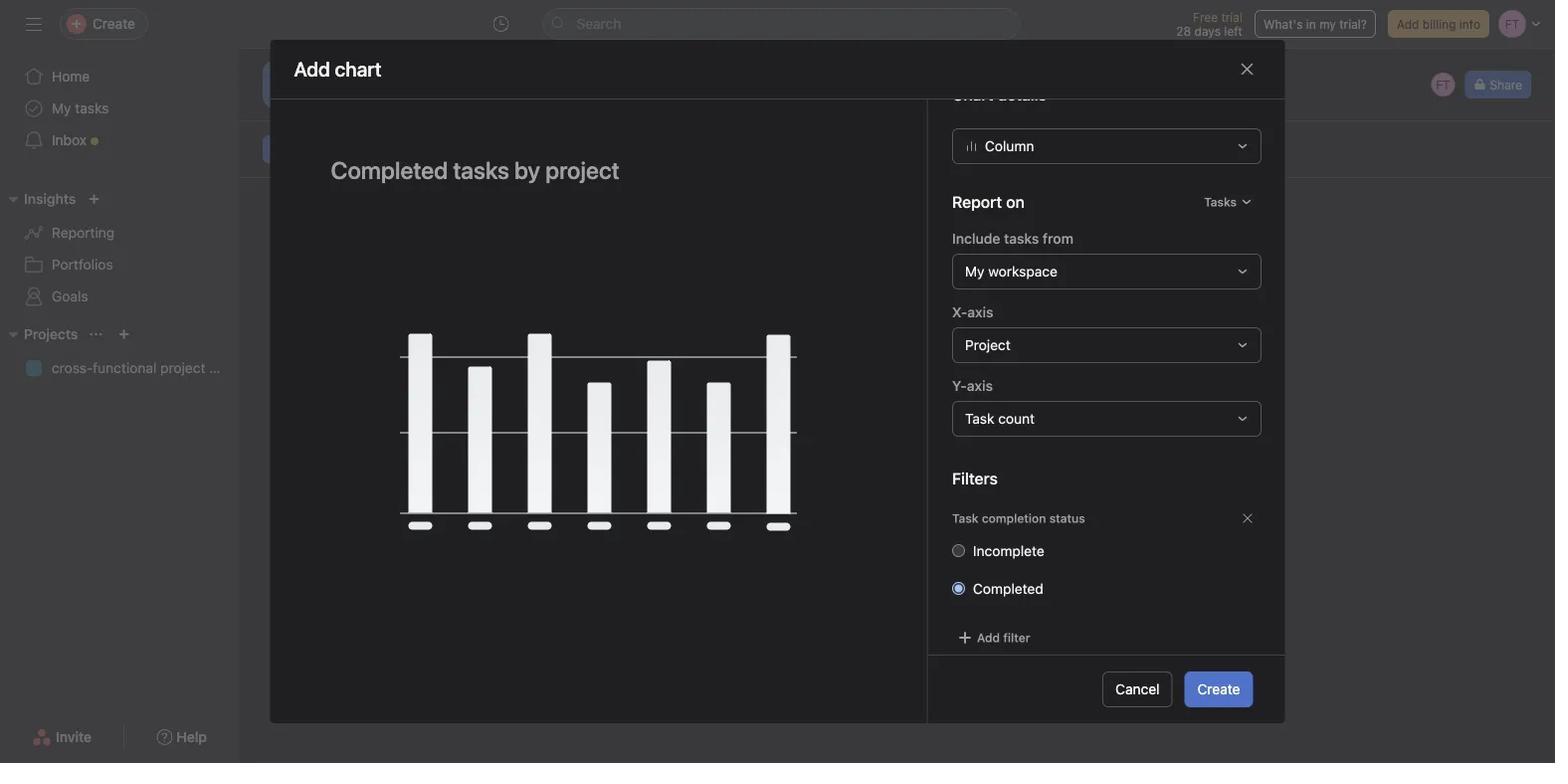 Task type: vqa. For each thing, say whether or not it's contained in the screenshot.
top My
yes



Task type: describe. For each thing, give the bounding box(es) containing it.
x-axis
[[952, 304, 993, 320]]

my
[[1320, 17, 1337, 31]]

projects
[[24, 326, 78, 342]]

task for task completion status
[[952, 511, 979, 525]]

portfolios link
[[12, 249, 227, 281]]

show options image
[[478, 88, 493, 104]]

chart
[[590, 386, 620, 400]]

from
[[1043, 230, 1074, 246]]

axis for x-
[[967, 304, 993, 320]]

chart details
[[952, 85, 1047, 103]]

0 vertical spatial reporting link
[[327, 60, 389, 82]]

inbox link
[[12, 124, 227, 156]]

my for my tasks
[[52, 100, 71, 116]]

tasks for include
[[1004, 230, 1039, 246]]

Incomplete radio
[[952, 544, 965, 557]]

report on
[[952, 192, 1025, 211]]

project
[[965, 336, 1011, 353]]

add for add chart
[[565, 386, 587, 400]]

cross-
[[52, 360, 93, 376]]

tasks button
[[1195, 188, 1262, 215]]

share
[[1491, 78, 1523, 92]]

add for add filter
[[977, 631, 1000, 644]]

goals
[[52, 288, 88, 305]]

create button
[[1185, 672, 1254, 708]]

task completion status
[[952, 511, 1085, 525]]

count
[[998, 410, 1035, 426]]

trial?
[[1340, 17, 1368, 31]]

axis for y-
[[967, 377, 993, 394]]

column button
[[952, 128, 1262, 164]]

my workspace
[[965, 263, 1058, 279]]

global element
[[0, 49, 239, 168]]

a button to remove the filter image
[[1242, 512, 1254, 524]]

filter
[[1003, 631, 1030, 644]]

tasks
[[1204, 195, 1237, 208]]

my tasks
[[52, 100, 109, 116]]

add billing info button
[[1389, 10, 1490, 38]]

add filter button
[[952, 624, 1035, 651]]

tasks for my
[[75, 100, 109, 116]]

my workspace button
[[952, 253, 1262, 289]]

y-axis
[[952, 377, 993, 394]]

my for my workspace
[[965, 263, 985, 279]]

insights element
[[0, 181, 239, 317]]

incomplete
[[973, 542, 1045, 559]]

info
[[1460, 17, 1481, 31]]

status
[[1049, 511, 1085, 525]]

insights button
[[0, 187, 76, 211]]

reporting inside insights 'element'
[[52, 224, 115, 241]]

functional
[[93, 360, 157, 376]]

projects element
[[0, 317, 239, 388]]

goals link
[[12, 281, 227, 313]]

task count
[[965, 410, 1035, 426]]

in
[[1307, 17, 1317, 31]]

invite button
[[19, 720, 105, 756]]

invite
[[56, 729, 92, 746]]

search
[[577, 15, 622, 32]]



Task type: locate. For each thing, give the bounding box(es) containing it.
my tasks link
[[12, 93, 227, 124]]

billing
[[1423, 17, 1457, 31]]

my
[[52, 100, 71, 116], [965, 263, 985, 279]]

include
[[952, 230, 1000, 246]]

my inside the "global" element
[[52, 100, 71, 116]]

add for add billing info
[[1398, 17, 1420, 31]]

0 vertical spatial add
[[1398, 17, 1420, 31]]

add left billing
[[1398, 17, 1420, 31]]

my up inbox
[[52, 100, 71, 116]]

search list box
[[543, 8, 1021, 40]]

search button
[[543, 8, 1021, 40]]

home
[[52, 68, 90, 85]]

days
[[1195, 24, 1221, 38]]

1 horizontal spatial reporting link
[[327, 60, 389, 82]]

2 vertical spatial add
[[977, 631, 1000, 644]]

my down include
[[965, 263, 985, 279]]

create
[[1198, 681, 1241, 698]]

reporting up new dashboard
[[327, 62, 389, 79]]

axis
[[967, 304, 993, 320], [967, 377, 993, 394]]

my inside dropdown button
[[965, 263, 985, 279]]

0 horizontal spatial my
[[52, 100, 71, 116]]

Completed tasks by project text field
[[318, 147, 880, 193]]

0 horizontal spatial reporting
[[52, 224, 115, 241]]

0 vertical spatial tasks
[[75, 100, 109, 116]]

1 vertical spatial reporting link
[[12, 217, 227, 249]]

add filter
[[977, 631, 1030, 644]]

home link
[[12, 61, 227, 93]]

1 vertical spatial task
[[952, 511, 979, 525]]

cross-functional project plan
[[52, 360, 237, 376]]

1 vertical spatial reporting
[[52, 224, 115, 241]]

1 horizontal spatial reporting
[[327, 62, 389, 79]]

ft button
[[1430, 71, 1458, 99]]

1 vertical spatial tasks
[[1004, 230, 1039, 246]]

28
[[1177, 24, 1192, 38]]

reporting link up portfolios on the left top
[[12, 217, 227, 249]]

free trial 28 days left
[[1177, 10, 1243, 38]]

trial
[[1222, 10, 1243, 24]]

completion
[[982, 511, 1046, 525]]

completed
[[973, 580, 1044, 597]]

what's in my trial?
[[1264, 17, 1368, 31]]

left
[[1225, 24, 1243, 38]]

report image
[[275, 73, 299, 97]]

0 vertical spatial reporting
[[327, 62, 389, 79]]

axis up task count
[[967, 377, 993, 394]]

new dashboard
[[327, 84, 468, 107]]

0 horizontal spatial reporting link
[[12, 217, 227, 249]]

projects button
[[0, 323, 78, 346]]

reporting link up new dashboard
[[327, 60, 389, 82]]

Completed radio
[[952, 582, 965, 595]]

1 horizontal spatial tasks
[[1004, 230, 1039, 246]]

reporting
[[327, 62, 389, 79], [52, 224, 115, 241]]

0 vertical spatial my
[[52, 100, 71, 116]]

task count button
[[952, 401, 1262, 436]]

add billing info
[[1398, 17, 1481, 31]]

inbox
[[52, 132, 87, 148]]

task down y-axis
[[965, 410, 994, 426]]

task for task count
[[965, 410, 994, 426]]

add chart button
[[299, 202, 885, 545]]

1 axis from the top
[[967, 304, 993, 320]]

tasks down home
[[75, 100, 109, 116]]

workspace
[[988, 263, 1058, 279]]

0 vertical spatial axis
[[967, 304, 993, 320]]

column
[[985, 137, 1034, 154]]

task up incomplete option
[[952, 511, 979, 525]]

free
[[1194, 10, 1219, 24]]

project
[[160, 360, 206, 376]]

add left chart
[[565, 386, 587, 400]]

y-
[[952, 377, 967, 394]]

cancel
[[1116, 681, 1160, 698]]

0 horizontal spatial add
[[565, 386, 587, 400]]

reporting link inside insights 'element'
[[12, 217, 227, 249]]

0 vertical spatial task
[[965, 410, 994, 426]]

what's
[[1264, 17, 1304, 31]]

1 vertical spatial my
[[965, 263, 985, 279]]

add inside add chart button
[[565, 386, 587, 400]]

reporting link
[[327, 60, 389, 82], [12, 217, 227, 249]]

1 vertical spatial axis
[[967, 377, 993, 394]]

portfolios
[[52, 256, 113, 273]]

close image
[[1240, 61, 1256, 77]]

add inside add billing info button
[[1398, 17, 1420, 31]]

share button
[[1466, 71, 1532, 99]]

1 vertical spatial add
[[565, 386, 587, 400]]

what's in my trial? button
[[1255, 10, 1377, 38]]

task
[[965, 410, 994, 426], [952, 511, 979, 525]]

cancel button
[[1103, 672, 1173, 708]]

x-
[[952, 304, 967, 320]]

tasks up workspace
[[1004, 230, 1039, 246]]

axis up 'project'
[[967, 304, 993, 320]]

add left filter
[[977, 631, 1000, 644]]

add
[[1398, 17, 1420, 31], [565, 386, 587, 400], [977, 631, 1000, 644]]

reporting up portfolios on the left top
[[52, 224, 115, 241]]

insights
[[24, 191, 76, 207]]

1 horizontal spatial add
[[977, 631, 1000, 644]]

cross-functional project plan link
[[12, 352, 237, 384]]

ft
[[1437, 78, 1451, 92]]

include tasks from
[[952, 230, 1074, 246]]

plan
[[209, 360, 237, 376]]

2 axis from the top
[[967, 377, 993, 394]]

project button
[[952, 327, 1262, 363]]

1 horizontal spatial my
[[965, 263, 985, 279]]

filters
[[952, 469, 998, 488]]

add chart
[[565, 386, 620, 400]]

hide sidebar image
[[26, 16, 42, 32]]

add chart
[[294, 57, 382, 81]]

tasks
[[75, 100, 109, 116], [1004, 230, 1039, 246]]

2 horizontal spatial add
[[1398, 17, 1420, 31]]

tasks inside the "global" element
[[75, 100, 109, 116]]

0 horizontal spatial tasks
[[75, 100, 109, 116]]

task inside 'task count' dropdown button
[[965, 410, 994, 426]]

add inside add filter dropdown button
[[977, 631, 1000, 644]]

add to starred image
[[505, 88, 521, 104]]



